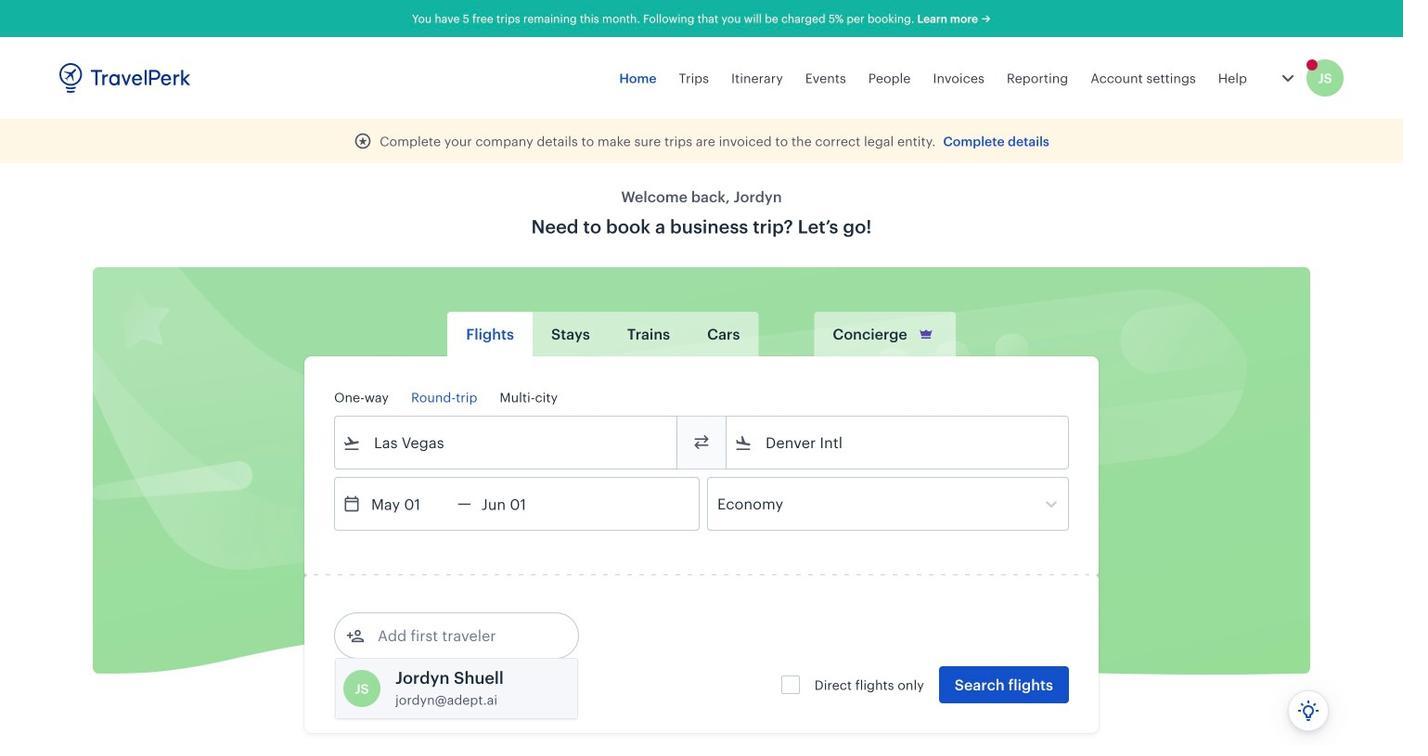 Task type: describe. For each thing, give the bounding box(es) containing it.
Depart text field
[[361, 478, 458, 530]]

Return text field
[[471, 478, 568, 530]]



Task type: vqa. For each thing, say whether or not it's contained in the screenshot.
Return text field
yes



Task type: locate. For each thing, give the bounding box(es) containing it.
From search field
[[361, 428, 653, 458]]

Add first traveler search field
[[365, 621, 558, 651]]

To search field
[[753, 428, 1045, 458]]



